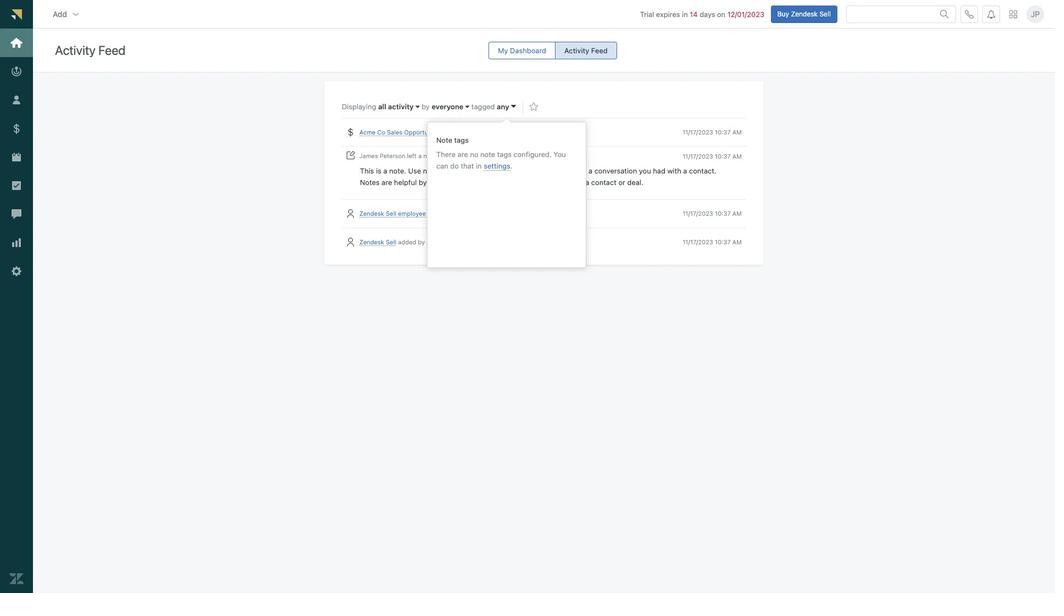 Task type: locate. For each thing, give the bounding box(es) containing it.
activity
[[55, 43, 96, 58], [565, 46, 590, 55]]

1 vertical spatial james
[[427, 238, 446, 246]]

by down keeping
[[448, 210, 455, 217]]

note right no
[[481, 150, 496, 159]]

0 horizontal spatial activity
[[55, 43, 96, 58]]

1 horizontal spatial tags
[[497, 150, 512, 159]]

opportunity up .
[[493, 153, 528, 160]]

in right that at the left top of the page
[[476, 162, 482, 170]]

by
[[422, 102, 430, 111], [419, 178, 427, 187], [448, 210, 455, 217], [418, 238, 425, 246]]

zendesk right 'buy'
[[791, 10, 818, 18]]

added down zendesk sell employee added by
[[398, 238, 417, 246]]

1 horizontal spatial feed
[[592, 46, 608, 55]]

settings .
[[484, 162, 513, 170]]

note inside there are no note tags configured. you can do that in
[[481, 150, 496, 159]]

.
[[511, 162, 513, 170]]

11/17/2023
[[683, 129, 714, 136], [683, 153, 714, 160], [683, 210, 714, 217], [683, 238, 714, 246]]

1 horizontal spatial in
[[682, 10, 688, 18]]

a right is
[[384, 167, 388, 176]]

acme co sales opportunity link
[[360, 129, 439, 136], [448, 153, 528, 160]]

0 vertical spatial co
[[378, 129, 385, 136]]

1 vertical spatial peterson
[[447, 238, 473, 246]]

2 11/17/2023 from the top
[[683, 153, 714, 160]]

1 vertical spatial sell
[[386, 210, 397, 217]]

0 horizontal spatial added
[[398, 238, 417, 246]]

notes
[[360, 178, 380, 187]]

1 vertical spatial tags
[[497, 150, 512, 159]]

1 horizontal spatial note
[[481, 150, 496, 159]]

buy zendesk sell button
[[771, 5, 838, 23]]

or
[[580, 167, 587, 176], [619, 178, 626, 187]]

my dashboard link
[[489, 42, 556, 59]]

caret down image left tagged
[[466, 103, 470, 111]]

expires
[[657, 10, 680, 18]]

0 horizontal spatial are
[[382, 178, 392, 187]]

opportunity up left
[[404, 129, 439, 136]]

with down meeting,
[[570, 178, 584, 187]]

all activity link
[[378, 102, 420, 111]]

0 horizontal spatial peterson
[[380, 153, 406, 160]]

2 horizontal spatial caret down image
[[511, 102, 516, 111]]

1 horizontal spatial peterson
[[447, 238, 473, 246]]

1 vertical spatial sales
[[476, 153, 491, 160]]

1 horizontal spatial caret down image
[[466, 103, 470, 111]]

by down use
[[419, 178, 427, 187]]

tags inside there are no note tags configured. you can do that in
[[497, 150, 512, 159]]

configured.
[[514, 150, 552, 159]]

acme co sales opportunity link down all activity link at left
[[360, 129, 439, 136]]

feed
[[98, 43, 126, 58], [592, 46, 608, 55]]

activity feed link
[[555, 42, 617, 59]]

11/17/2023 10:37 am
[[683, 129, 742, 136], [683, 153, 742, 160], [683, 210, 742, 217], [683, 238, 742, 246]]

zendesk up zendesk sell "link"
[[360, 210, 384, 217]]

1 vertical spatial acme co sales opportunity link
[[448, 153, 528, 160]]

0 vertical spatial or
[[580, 167, 587, 176]]

1 11/17/2023 10:37 am from the top
[[683, 129, 742, 136]]

sell for zendesk sell added by james peterson
[[386, 238, 397, 246]]

4 10:37 from the top
[[715, 238, 731, 246]]

sell down zendesk sell employee "link"
[[386, 238, 397, 246]]

a
[[419, 153, 422, 160], [384, 167, 388, 176], [522, 167, 526, 176], [543, 167, 547, 176], [589, 167, 593, 176], [684, 167, 688, 176], [457, 178, 461, 187], [586, 178, 590, 187]]

or right meeting,
[[580, 167, 587, 176]]

acme
[[360, 129, 376, 136], [448, 153, 464, 160]]

0 vertical spatial zendesk
[[791, 10, 818, 18]]

that
[[461, 162, 474, 170]]

in left 14
[[682, 10, 688, 18]]

meeting,
[[549, 167, 578, 176]]

0 vertical spatial sell
[[820, 10, 831, 18]]

1 horizontal spatial with
[[668, 167, 682, 176]]

note left "for"
[[424, 153, 437, 160]]

0 horizontal spatial activity feed
[[55, 43, 126, 58]]

sell inside "button"
[[820, 10, 831, 18]]

with
[[668, 167, 682, 176], [570, 178, 584, 187]]

0 vertical spatial sales
[[387, 129, 403, 136]]

james
[[360, 153, 378, 160], [427, 238, 446, 246]]

0 vertical spatial in
[[682, 10, 688, 18]]

call,
[[528, 167, 541, 176]]

1 vertical spatial zendesk
[[360, 210, 384, 217]]

conversation
[[595, 167, 637, 176]]

activity feed
[[55, 43, 126, 58], [565, 46, 608, 55]]

caret down image for everyone
[[466, 103, 470, 111]]

are
[[458, 150, 468, 159], [382, 178, 392, 187]]

0 horizontal spatial with
[[570, 178, 584, 187]]

1 vertical spatial or
[[619, 178, 626, 187]]

peterson
[[380, 153, 406, 160], [447, 238, 473, 246]]

sales down all activity
[[387, 129, 403, 136]]

sell
[[820, 10, 831, 18], [386, 210, 397, 217], [386, 238, 397, 246]]

no
[[470, 150, 479, 159]]

james down zendesk sell employee added by
[[427, 238, 446, 246]]

employee
[[398, 210, 426, 217]]

1 11/17/2023 from the top
[[683, 129, 714, 136]]

sales up the updates
[[476, 153, 491, 160]]

sales
[[387, 129, 403, 136], [476, 153, 491, 160]]

co up that at the left top of the page
[[466, 153, 474, 160]]

1 horizontal spatial activity feed
[[565, 46, 608, 55]]

1 horizontal spatial added
[[428, 210, 446, 217]]

14
[[690, 10, 698, 18]]

note
[[481, 150, 496, 159], [424, 153, 437, 160]]

0 vertical spatial opportunity
[[404, 129, 439, 136]]

contact.
[[690, 167, 717, 176]]

caret down image
[[511, 102, 516, 111], [416, 103, 420, 111], [466, 103, 470, 111]]

my dashboard
[[498, 46, 547, 55]]

0 horizontal spatial acme
[[360, 129, 376, 136]]

this
[[360, 167, 374, 176]]

zendesk sell link
[[360, 238, 397, 246]]

0 horizontal spatial acme co sales opportunity link
[[360, 129, 439, 136]]

note
[[437, 136, 453, 145]]

0 vertical spatial are
[[458, 150, 468, 159]]

with right the had
[[668, 167, 682, 176]]

3 10:37 from the top
[[715, 210, 731, 217]]

1 vertical spatial are
[[382, 178, 392, 187]]

zendesk sell employee link
[[360, 210, 426, 218]]

trial expires in 14 days on 12/01/2023
[[641, 10, 765, 18]]

tags up settings .
[[497, 150, 512, 159]]

opportunity
[[404, 129, 439, 136], [493, 153, 528, 160]]

are down note.
[[382, 178, 392, 187]]

everyone
[[432, 102, 464, 111]]

1 horizontal spatial are
[[458, 150, 468, 159]]

added right 'employee'
[[428, 210, 446, 217]]

12/01/2023
[[728, 10, 765, 18]]

1 horizontal spatial sales
[[476, 153, 491, 160]]

in
[[682, 10, 688, 18], [476, 162, 482, 170]]

are inside there are no note tags configured. you can do that in
[[458, 150, 468, 159]]

all
[[378, 102, 386, 111]]

0 vertical spatial peterson
[[380, 153, 406, 160]]

zendesk down zendesk sell employee "link"
[[360, 238, 384, 246]]

zendesk
[[791, 10, 818, 18], [360, 210, 384, 217], [360, 238, 384, 246]]

add button
[[44, 3, 89, 25]]

your
[[497, 178, 511, 187]]

1 vertical spatial opportunity
[[493, 153, 528, 160]]

zendesk inside buy zendesk sell "button"
[[791, 10, 818, 18]]

contact
[[592, 178, 617, 187]]

4 am from the top
[[733, 238, 742, 246]]

activity down chevron down image at the top
[[55, 43, 96, 58]]

to
[[444, 167, 451, 176]]

sell left 'employee'
[[386, 210, 397, 217]]

zendesk sell employee added by
[[360, 210, 456, 217]]

zendesk products image
[[1010, 10, 1018, 18]]

on
[[718, 10, 726, 18]]

sell for zendesk sell employee added by
[[386, 210, 397, 217]]

0 vertical spatial with
[[668, 167, 682, 176]]

0 vertical spatial acme co sales opportunity link
[[360, 129, 439, 136]]

1 vertical spatial in
[[476, 162, 482, 170]]

are left no
[[458, 150, 468, 159]]

0 horizontal spatial sales
[[387, 129, 403, 136]]

10:37
[[715, 129, 731, 136], [715, 153, 731, 160], [715, 210, 731, 217], [715, 238, 731, 246]]

co down "all"
[[378, 129, 385, 136]]

use
[[408, 167, 421, 176]]

add
[[53, 9, 67, 18]]

0 horizontal spatial in
[[476, 162, 482, 170]]

in inside there are no note tags configured. you can do that in
[[476, 162, 482, 170]]

0 horizontal spatial caret down image
[[416, 103, 420, 111]]

am
[[733, 129, 742, 136], [733, 153, 742, 160], [733, 210, 742, 217], [733, 238, 742, 246]]

co
[[378, 129, 385, 136], [466, 153, 474, 160]]

had
[[653, 167, 666, 176]]

trial
[[641, 10, 655, 18]]

sell right 'buy'
[[820, 10, 831, 18]]

1 vertical spatial acme
[[448, 153, 464, 160]]

0 vertical spatial james
[[360, 153, 378, 160]]

2 vertical spatial zendesk
[[360, 238, 384, 246]]

there are no note tags configured. you can do that in
[[437, 150, 566, 170]]

acme up do on the top
[[448, 153, 464, 160]]

of
[[488, 178, 495, 187]]

caret down image right "any"
[[511, 102, 516, 111]]

jp
[[1031, 9, 1041, 19]]

1 horizontal spatial co
[[466, 153, 474, 160]]

1 horizontal spatial acme co sales opportunity link
[[448, 153, 528, 160]]

tags
[[455, 136, 469, 145], [497, 150, 512, 159]]

tags right note
[[455, 136, 469, 145]]

added
[[428, 210, 446, 217], [398, 238, 417, 246]]

activity right dashboard
[[565, 46, 590, 55]]

acme co sales opportunity link up settings
[[448, 153, 528, 160]]

calls image
[[966, 10, 974, 18]]

0 horizontal spatial tags
[[455, 136, 469, 145]]

or down 'conversation'
[[619, 178, 626, 187]]

4 11/17/2023 from the top
[[683, 238, 714, 246]]

caret down image right activity
[[416, 103, 420, 111]]

this is a note. use notes to enter updates about a call, a meeting, or a conversation you had with a contact. notes are helpful by keeping a history of your communications with a contact or deal.
[[360, 167, 719, 187]]

james up this on the top left of the page
[[360, 153, 378, 160]]

by left everyone at the top
[[422, 102, 430, 111]]

communications
[[513, 178, 568, 187]]

activity
[[388, 102, 414, 111]]

2 11/17/2023 10:37 am from the top
[[683, 153, 742, 160]]

0 horizontal spatial opportunity
[[404, 129, 439, 136]]

acme down displaying
[[360, 129, 376, 136]]

3 am from the top
[[733, 210, 742, 217]]

any
[[497, 102, 510, 111]]

2 vertical spatial sell
[[386, 238, 397, 246]]

1 horizontal spatial or
[[619, 178, 626, 187]]



Task type: vqa. For each thing, say whether or not it's contained in the screenshot.
Appointment to the left
no



Task type: describe. For each thing, give the bounding box(es) containing it.
notes image
[[346, 151, 355, 160]]

a left contact.
[[684, 167, 688, 176]]

a right left
[[419, 153, 422, 160]]

all activity
[[378, 102, 414, 111]]

1 vertical spatial added
[[398, 238, 417, 246]]

0 horizontal spatial james
[[360, 153, 378, 160]]

1 horizontal spatial james
[[427, 238, 446, 246]]

zendesk for zendesk sell added by james peterson
[[360, 238, 384, 246]]

0 horizontal spatial feed
[[98, 43, 126, 58]]

a left call,
[[522, 167, 526, 176]]

caret down image inside all activity link
[[416, 103, 420, 111]]

buy zendesk sell
[[778, 10, 831, 18]]

zendesk sell added by james peterson
[[360, 238, 473, 246]]

zendesk image
[[9, 572, 24, 587]]

caret down image for any
[[511, 102, 516, 111]]

deal.
[[628, 178, 644, 187]]

for
[[438, 153, 446, 160]]

0 horizontal spatial co
[[378, 129, 385, 136]]

keeping
[[429, 178, 455, 187]]

james peterson left a note for acme co sales opportunity
[[360, 153, 528, 160]]

enter
[[453, 167, 470, 176]]

1 horizontal spatial acme
[[448, 153, 464, 160]]

you
[[554, 150, 566, 159]]

displaying
[[342, 102, 378, 111]]

settings link
[[484, 162, 511, 171]]

helpful
[[394, 178, 417, 187]]

notes
[[423, 167, 442, 176]]

by inside this is a note. use notes to enter updates about a call, a meeting, or a conversation you had with a contact. notes are helpful by keeping a history of your communications with a contact or deal.
[[419, 178, 427, 187]]

bell image
[[988, 10, 996, 18]]

a left 'contact'
[[586, 178, 590, 187]]

1 vertical spatial co
[[466, 153, 474, 160]]

2 10:37 from the top
[[715, 153, 731, 160]]

1 vertical spatial with
[[570, 178, 584, 187]]

my
[[498, 46, 508, 55]]

activity feed inside activity feed link
[[565, 46, 608, 55]]

1 am from the top
[[733, 129, 742, 136]]

opportunity inside acme co sales opportunity link
[[404, 129, 439, 136]]

there
[[437, 150, 456, 159]]

search image
[[941, 10, 950, 18]]

a up 'contact'
[[589, 167, 593, 176]]

are inside this is a note. use notes to enter updates about a call, a meeting, or a conversation you had with a contact. notes are helpful by keeping a history of your communications with a contact or deal.
[[382, 178, 392, 187]]

1 horizontal spatial opportunity
[[493, 153, 528, 160]]

1 horizontal spatial activity
[[565, 46, 590, 55]]

acme co sales opportunity
[[360, 129, 439, 136]]

settings
[[484, 162, 511, 170]]

is
[[376, 167, 382, 176]]

1 10:37 from the top
[[715, 129, 731, 136]]

history
[[463, 178, 486, 187]]

3 11/17/2023 from the top
[[683, 210, 714, 217]]

0 horizontal spatial or
[[580, 167, 587, 176]]

chevron down image
[[71, 10, 80, 18]]

2 am from the top
[[733, 153, 742, 160]]

0 horizontal spatial note
[[424, 153, 437, 160]]

note.
[[389, 167, 406, 176]]

do
[[451, 162, 459, 170]]

can
[[437, 162, 449, 170]]

note tags
[[437, 136, 469, 145]]

zendesk for zendesk sell employee added by
[[360, 210, 384, 217]]

0 vertical spatial tags
[[455, 136, 469, 145]]

about
[[501, 167, 520, 176]]

a down enter
[[457, 178, 461, 187]]

3 11/17/2023 10:37 am from the top
[[683, 210, 742, 217]]

dashboard
[[510, 46, 547, 55]]

updates
[[472, 167, 499, 176]]

a right call,
[[543, 167, 547, 176]]

tagged
[[472, 102, 495, 111]]

days
[[700, 10, 716, 18]]

jp button
[[1027, 5, 1045, 23]]

4 11/17/2023 10:37 am from the top
[[683, 238, 742, 246]]

0 vertical spatial added
[[428, 210, 446, 217]]

buy
[[778, 10, 790, 18]]

0 vertical spatial acme
[[360, 129, 376, 136]]

by down 'employee'
[[418, 238, 425, 246]]

left
[[407, 153, 417, 160]]

you
[[639, 167, 651, 176]]



